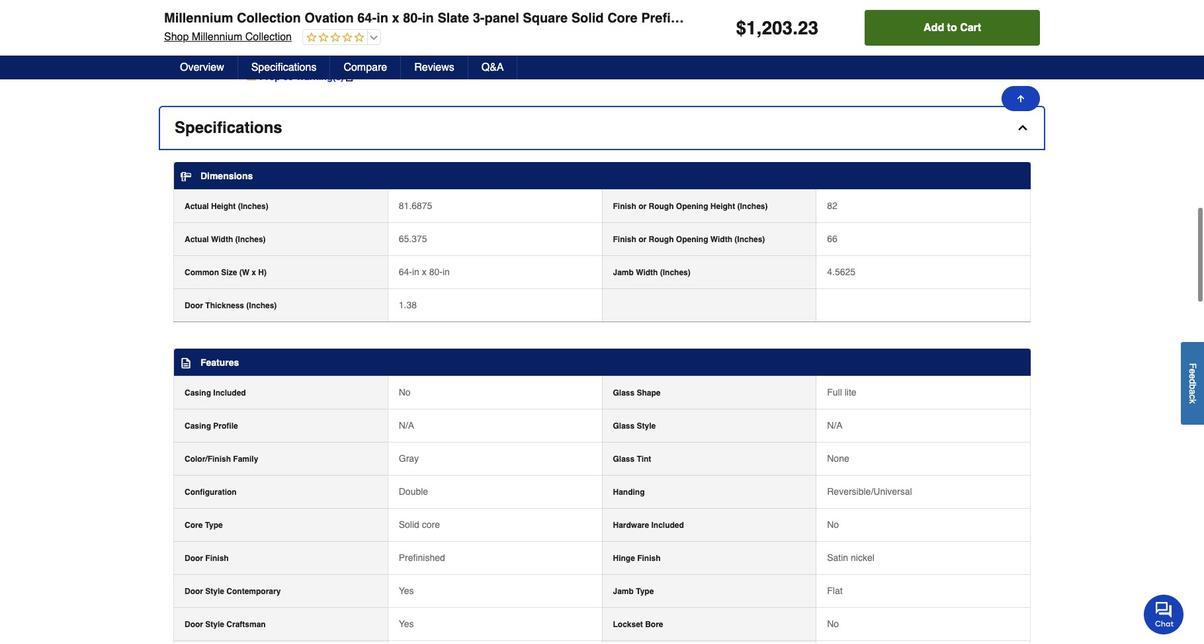 Task type: describe. For each thing, give the bounding box(es) containing it.
b
[[1188, 385, 1199, 390]]

ca residents:
[[175, 69, 233, 80]]

door right interior
[[1087, 11, 1118, 26]]

design
[[229, 28, 256, 39]]

or for 65.375
[[639, 235, 647, 244]]

66
[[828, 234, 838, 244]]

1 vertical spatial with
[[292, 28, 309, 39]]

hinge
[[613, 554, 635, 563]]

4.5625
[[828, 267, 856, 277]]

1.38
[[399, 300, 417, 310]]

0 vertical spatial with
[[294, 15, 311, 26]]

or inside 'traditional wood door styles constructed of durable composite materials solid surface construction with no possibility of stile and rail separation; will not shrink, split or warp flat panel design popular with craftsman style architecture true shaker style sticking'
[[559, 15, 568, 26]]

true
[[185, 41, 204, 52]]

width for actual width (inches)
[[211, 235, 233, 244]]

rough for 66
[[649, 235, 674, 244]]

0 horizontal spatial 80-
[[403, 11, 422, 26]]

door for no
[[185, 620, 203, 629]]

solid core
[[399, 520, 440, 530]]

style for no
[[205, 620, 224, 629]]

f e e d b a c k button
[[1182, 343, 1205, 425]]

no
[[313, 15, 323, 26]]

glass style
[[613, 422, 656, 431]]

prop65 warning label
[[727, 26, 825, 37]]

type for core type
[[205, 521, 223, 530]]

color/finish
[[185, 455, 231, 464]]

door finish
[[185, 554, 229, 563]]

(inches) for door thickness (inches)
[[246, 301, 277, 310]]

2 n/a from the left
[[828, 420, 843, 431]]

prehung
[[980, 11, 1034, 26]]

$
[[736, 17, 747, 38]]

door style contemporary
[[185, 587, 281, 596]]

to
[[948, 22, 958, 34]]

panel inside 'traditional wood door styles constructed of durable composite materials solid surface construction with no possibility of stile and rail separation; will not shrink, split or warp flat panel design popular with craftsman style architecture true shaker style sticking'
[[203, 28, 226, 39]]

split
[[540, 15, 557, 26]]

3-
[[473, 11, 485, 26]]

architecture
[[376, 28, 424, 39]]

(inches) for actual width (inches)
[[235, 235, 266, 244]]

shop millennium collection
[[164, 31, 292, 43]]

flat inside 'traditional wood door styles constructed of durable composite materials solid surface construction with no possibility of stile and rail separation; will not shrink, split or warp flat panel design popular with craftsman style architecture true shaker style sticking'
[[185, 28, 201, 39]]

traditional
[[185, 2, 228, 13]]

casing profile
[[185, 422, 238, 431]]

ovation
[[305, 11, 354, 26]]

separation;
[[431, 15, 477, 26]]

rail
[[416, 15, 429, 26]]

1 vertical spatial core
[[185, 521, 203, 530]]

glass for n/a
[[613, 422, 635, 431]]

stile
[[379, 15, 396, 26]]

durable
[[364, 2, 395, 13]]

0 horizontal spatial style
[[237, 41, 256, 52]]

.
[[793, 17, 798, 38]]

shrink,
[[510, 15, 538, 26]]

lite
[[845, 387, 857, 398]]

reviews button
[[401, 56, 468, 79]]

shop
[[164, 31, 189, 43]]

finish or rough opening height (inches)
[[613, 202, 768, 211]]

handing
[[613, 488, 645, 497]]

door for flat
[[185, 587, 203, 596]]

overview button
[[167, 56, 238, 79]]

23
[[798, 17, 819, 38]]

lockset bore
[[613, 620, 664, 629]]

finish or rough opening width (inches)
[[613, 235, 766, 244]]

included for hardware included
[[652, 521, 684, 530]]

styles
[[277, 2, 300, 13]]

warp
[[570, 15, 590, 26]]

h)
[[258, 268, 267, 277]]

craftsman
[[311, 28, 352, 39]]

yes for no
[[399, 619, 414, 629]]

casing included
[[185, 388, 246, 398]]

1 vertical spatial collection
[[245, 31, 292, 43]]

(w
[[239, 268, 250, 277]]

ca
[[175, 69, 187, 80]]

composite
[[397, 2, 440, 13]]

0 vertical spatial style
[[637, 422, 656, 431]]

not
[[495, 15, 508, 26]]

features
[[201, 357, 239, 368]]

overview
[[180, 62, 224, 73]]

width for jamb width (inches)
[[636, 268, 658, 277]]

core type
[[185, 521, 223, 530]]

construction
[[242, 15, 291, 26]]

core
[[422, 520, 440, 530]]

1 vertical spatial specifications button
[[160, 107, 1045, 149]]

lockset
[[613, 620, 643, 629]]

0 horizontal spatial 64-
[[358, 11, 377, 26]]

specifications for specifications "button" to the bottom
[[175, 118, 282, 137]]

q&a button
[[468, 56, 518, 79]]

craftsman
[[227, 620, 266, 629]]

mdf
[[717, 11, 741, 26]]

2 horizontal spatial width
[[711, 235, 733, 244]]

0 vertical spatial specifications button
[[238, 56, 331, 79]]

2 horizontal spatial solid
[[572, 11, 604, 26]]

actual height (inches)
[[185, 202, 269, 211]]

satin nickel
[[828, 553, 875, 563]]

(inches) for actual height (inches)
[[238, 202, 269, 211]]

1 horizontal spatial solid
[[399, 520, 420, 530]]

rough for 82
[[649, 202, 674, 211]]

hardware
[[613, 521, 650, 530]]

0 horizontal spatial x
[[252, 268, 256, 277]]

family
[[233, 455, 258, 464]]

1 vertical spatial 80-
[[429, 267, 443, 277]]

0 vertical spatial millennium
[[164, 11, 233, 26]]

interior
[[1037, 11, 1083, 26]]

1 e from the top
[[1188, 369, 1199, 374]]

door thickness (inches)
[[185, 301, 277, 310]]

and
[[398, 15, 414, 26]]

jamb width (inches)
[[613, 268, 691, 277]]

satin
[[828, 553, 849, 563]]

common size (w x h)
[[185, 268, 267, 277]]

nickel
[[851, 553, 875, 563]]

actual for 65.375
[[185, 235, 209, 244]]

shaker
[[207, 41, 234, 52]]

opening for 82
[[676, 202, 709, 211]]

prop 65 warning(s) link
[[247, 70, 355, 83]]

add to cart button
[[865, 10, 1041, 46]]

constructed
[[303, 2, 351, 13]]

residents:
[[190, 69, 233, 80]]

no for solid core
[[828, 520, 840, 530]]

popular
[[259, 28, 289, 39]]

possibility
[[326, 15, 366, 26]]



Task type: locate. For each thing, give the bounding box(es) containing it.
0 vertical spatial actual
[[185, 202, 209, 211]]

glass shape
[[613, 388, 661, 398]]

actual down dimensions icon
[[185, 202, 209, 211]]

link icon image
[[346, 72, 355, 81]]

1 horizontal spatial x
[[392, 11, 400, 26]]

1 height from the left
[[211, 202, 236, 211]]

0 vertical spatial yes
[[399, 586, 414, 596]]

door down core type
[[185, 554, 203, 563]]

1 horizontal spatial included
[[652, 521, 684, 530]]

1 glass from the top
[[613, 388, 635, 398]]

flat
[[185, 28, 201, 39], [828, 586, 843, 596]]

glass for full lite
[[613, 388, 635, 398]]

compare
[[344, 62, 387, 73]]

panel up "shaker"
[[203, 28, 226, 39]]

1 rough from the top
[[649, 202, 674, 211]]

door down door finish
[[185, 587, 203, 596]]

casing for no
[[185, 388, 211, 398]]

opening up finish or rough opening width (inches)
[[676, 202, 709, 211]]

1 vertical spatial jamb
[[613, 587, 634, 596]]

1 horizontal spatial panel
[[485, 11, 520, 26]]

d
[[1188, 380, 1199, 385]]

type for jamb type
[[636, 587, 654, 596]]

millennium up "true"
[[164, 11, 233, 26]]

of up possibility
[[353, 2, 361, 13]]

panel right the materials
[[485, 11, 520, 26]]

specifications down sticking
[[251, 62, 317, 73]]

actual
[[185, 202, 209, 211], [185, 235, 209, 244]]

opening for 66
[[676, 235, 709, 244]]

0 vertical spatial 80-
[[403, 11, 422, 26]]

1 vertical spatial included
[[652, 521, 684, 530]]

(inches)
[[238, 202, 269, 211], [738, 202, 768, 211], [235, 235, 266, 244], [735, 235, 766, 244], [660, 268, 691, 277], [246, 301, 277, 310]]

none
[[828, 453, 850, 464]]

2 rough from the top
[[649, 235, 674, 244]]

1 vertical spatial rough
[[649, 235, 674, 244]]

casing left profile
[[185, 422, 211, 431]]

k
[[1188, 400, 1199, 404]]

1 vertical spatial style
[[237, 41, 256, 52]]

style down the design
[[237, 41, 256, 52]]

64- left stile
[[358, 11, 377, 26]]

1 horizontal spatial width
[[636, 268, 658, 277]]

reversible/universal down none on the right
[[828, 486, 913, 497]]

with right popular
[[292, 28, 309, 39]]

0 vertical spatial opening
[[676, 202, 709, 211]]

rough
[[649, 202, 674, 211], [649, 235, 674, 244]]

panel
[[485, 11, 520, 26], [203, 28, 226, 39]]

2 vertical spatial no
[[828, 619, 840, 629]]

style left the craftsman
[[205, 620, 224, 629]]

door style craftsman
[[185, 620, 266, 629]]

0 vertical spatial jamb
[[613, 268, 634, 277]]

1 vertical spatial specifications
[[175, 118, 282, 137]]

0 vertical spatial no
[[399, 387, 411, 398]]

warning(s)
[[296, 71, 344, 82]]

add
[[924, 22, 945, 34]]

1 horizontal spatial flat
[[828, 586, 843, 596]]

glass for none
[[613, 455, 635, 464]]

included down the features
[[213, 388, 246, 398]]

type up lockset bore at the right bottom of the page
[[636, 587, 654, 596]]

f
[[1188, 364, 1199, 369]]

0 vertical spatial prefinished
[[642, 11, 714, 26]]

$ 1,203 . 23
[[736, 17, 819, 38]]

1 opening from the top
[[676, 202, 709, 211]]

millennium down surface
[[192, 31, 242, 43]]

no
[[399, 387, 411, 398], [828, 520, 840, 530], [828, 619, 840, 629]]

slate
[[438, 11, 469, 26]]

or for 81.6875
[[639, 202, 647, 211]]

e up d
[[1188, 369, 1199, 374]]

opening
[[676, 202, 709, 211], [676, 235, 709, 244]]

width
[[211, 235, 233, 244], [711, 235, 733, 244], [636, 268, 658, 277]]

1 vertical spatial prefinished
[[399, 553, 445, 563]]

solid right the split
[[572, 11, 604, 26]]

solid left the core in the bottom of the page
[[399, 520, 420, 530]]

chat invite button image
[[1145, 594, 1185, 635]]

collection up popular
[[237, 11, 301, 26]]

1,203
[[747, 17, 793, 38]]

2 horizontal spatial x
[[422, 267, 427, 277]]

0 vertical spatial specifications
[[251, 62, 317, 73]]

2 vertical spatial or
[[639, 235, 647, 244]]

wood
[[231, 2, 253, 13]]

1 vertical spatial actual
[[185, 235, 209, 244]]

add to cart
[[924, 22, 982, 34]]

0 horizontal spatial panel
[[203, 28, 226, 39]]

type
[[205, 521, 223, 530], [636, 587, 654, 596]]

notes image
[[181, 358, 191, 369]]

x
[[392, 11, 400, 26], [422, 267, 427, 277], [252, 268, 256, 277]]

style down door finish
[[205, 587, 224, 596]]

width down finish or rough opening width (inches)
[[636, 268, 658, 277]]

width up common size (w x h)
[[211, 235, 233, 244]]

1 horizontal spatial core
[[608, 11, 638, 26]]

jamb for 64-in x 80-in
[[613, 268, 634, 277]]

rough up finish or rough opening width (inches)
[[649, 202, 674, 211]]

x left h)
[[252, 268, 256, 277]]

0 vertical spatial casing
[[185, 388, 211, 398]]

style up tint
[[637, 422, 656, 431]]

height up finish or rough opening width (inches)
[[711, 202, 736, 211]]

glass left shape
[[613, 388, 635, 398]]

e
[[1188, 369, 1199, 374], [1188, 374, 1199, 380]]

0 vertical spatial of
[[353, 2, 361, 13]]

jamb type
[[613, 587, 654, 596]]

0 horizontal spatial type
[[205, 521, 223, 530]]

1 vertical spatial type
[[636, 587, 654, 596]]

64-in x 80-in
[[399, 267, 450, 277]]

dimensions
[[201, 171, 253, 181]]

0 horizontal spatial double
[[399, 486, 428, 497]]

core
[[608, 11, 638, 26], [185, 521, 203, 530]]

n/a up "gray"
[[399, 420, 414, 431]]

0 horizontal spatial width
[[211, 235, 233, 244]]

jamb for yes
[[613, 587, 634, 596]]

1 vertical spatial glass
[[613, 422, 635, 431]]

x up architecture
[[392, 11, 400, 26]]

traditional wood door styles constructed of durable composite materials solid surface construction with no possibility of stile and rail separation; will not shrink, split or warp flat panel design popular with craftsman style architecture true shaker style sticking
[[185, 2, 590, 52]]

1 jamb from the top
[[613, 268, 634, 277]]

flat up "true"
[[185, 28, 201, 39]]

1 yes from the top
[[399, 586, 414, 596]]

core up door finish
[[185, 521, 203, 530]]

door down door style contemporary
[[185, 620, 203, 629]]

actual for 81.6875
[[185, 202, 209, 211]]

specifications up the dimensions
[[175, 118, 282, 137]]

arrow up image
[[1016, 93, 1027, 104]]

0 horizontal spatial n/a
[[399, 420, 414, 431]]

prop
[[260, 71, 281, 82]]

0 vertical spatial double
[[932, 11, 976, 26]]

0 vertical spatial rough
[[649, 202, 674, 211]]

1 horizontal spatial of
[[369, 15, 376, 26]]

flat down satin
[[828, 586, 843, 596]]

64- up 1.38
[[399, 267, 412, 277]]

1 vertical spatial of
[[369, 15, 376, 26]]

2 opening from the top
[[676, 235, 709, 244]]

or up jamb width (inches)
[[639, 235, 647, 244]]

zero stars image
[[303, 32, 365, 44]]

door left thickness
[[185, 301, 203, 310]]

solid
[[572, 11, 604, 26], [185, 15, 206, 26], [399, 520, 420, 530]]

2 casing from the top
[[185, 422, 211, 431]]

1 vertical spatial panel
[[203, 28, 226, 39]]

color/finish family
[[185, 455, 258, 464]]

x down 65.375 at top left
[[422, 267, 427, 277]]

casing for n/a
[[185, 422, 211, 431]]

prefinished down solid core
[[399, 553, 445, 563]]

style for flat
[[205, 587, 224, 596]]

2 jamb from the top
[[613, 587, 634, 596]]

reviews
[[415, 62, 455, 73]]

65
[[283, 71, 294, 82]]

1 horizontal spatial double
[[932, 11, 976, 26]]

square
[[523, 11, 568, 26]]

style down possibility
[[354, 28, 373, 39]]

height down the dimensions
[[211, 202, 236, 211]]

configuration
[[185, 488, 237, 497]]

or
[[559, 15, 568, 26], [639, 202, 647, 211], [639, 235, 647, 244]]

2 vertical spatial glass
[[613, 455, 635, 464]]

door for satin nickel
[[185, 554, 203, 563]]

collection down the construction
[[245, 31, 292, 43]]

chevron up image
[[1017, 121, 1030, 134]]

width down finish or rough opening height (inches)
[[711, 235, 733, 244]]

(inches) for jamb width (inches)
[[660, 268, 691, 277]]

2 height from the left
[[711, 202, 736, 211]]

dimensions image
[[181, 171, 191, 182]]

solid down traditional
[[185, 15, 206, 26]]

style
[[354, 28, 373, 39], [237, 41, 256, 52]]

1 casing from the top
[[185, 388, 211, 398]]

3 glass from the top
[[613, 455, 635, 464]]

81.6875
[[399, 200, 433, 211]]

1 horizontal spatial style
[[354, 28, 373, 39]]

1 vertical spatial yes
[[399, 619, 414, 629]]

glass up glass tint
[[613, 422, 635, 431]]

1 horizontal spatial 64-
[[399, 267, 412, 277]]

82
[[828, 200, 838, 211]]

or up finish or rough opening width (inches)
[[639, 202, 647, 211]]

0 vertical spatial glass
[[613, 388, 635, 398]]

e up b
[[1188, 374, 1199, 380]]

type down the configuration
[[205, 521, 223, 530]]

0 horizontal spatial prefinished
[[399, 553, 445, 563]]

1 vertical spatial casing
[[185, 422, 211, 431]]

2 vertical spatial style
[[205, 620, 224, 629]]

0 horizontal spatial flat
[[185, 28, 201, 39]]

q&a
[[482, 62, 504, 73]]

0 vertical spatial collection
[[237, 11, 301, 26]]

2 yes from the top
[[399, 619, 414, 629]]

0 vertical spatial core
[[608, 11, 638, 26]]

inswing
[[879, 11, 928, 26]]

1 vertical spatial or
[[639, 202, 647, 211]]

with
[[294, 15, 311, 26], [292, 28, 309, 39]]

opening down finish or rough opening height (inches)
[[676, 235, 709, 244]]

of down durable
[[369, 15, 376, 26]]

materials
[[442, 2, 480, 13]]

actual up common
[[185, 235, 209, 244]]

0 horizontal spatial of
[[353, 2, 361, 13]]

1 horizontal spatial n/a
[[828, 420, 843, 431]]

gray
[[399, 453, 419, 464]]

profile
[[213, 422, 238, 431]]

0 horizontal spatial core
[[185, 521, 203, 530]]

hinge finish
[[613, 554, 661, 563]]

f e e d b a c k
[[1188, 364, 1199, 404]]

1 actual from the top
[[185, 202, 209, 211]]

casing down notes image
[[185, 388, 211, 398]]

contemporary
[[227, 587, 281, 596]]

2 glass from the top
[[613, 422, 635, 431]]

core right warp
[[608, 11, 638, 26]]

included for casing included
[[213, 388, 246, 398]]

0 vertical spatial style
[[354, 28, 373, 39]]

cart
[[961, 22, 982, 34]]

size
[[221, 268, 237, 277]]

specifications for the topmost specifications "button"
[[251, 62, 317, 73]]

1 horizontal spatial prefinished
[[642, 11, 714, 26]]

1 horizontal spatial type
[[636, 587, 654, 596]]

sticking
[[259, 41, 290, 52]]

prop 65 warning(s)
[[260, 71, 344, 82]]

surface
[[209, 15, 239, 26]]

included
[[213, 388, 246, 398], [652, 521, 684, 530]]

1 vertical spatial millennium
[[192, 31, 242, 43]]

prefinished left 'mdf'
[[642, 11, 714, 26]]

thickness
[[205, 301, 244, 310]]

or right the split
[[559, 15, 568, 26]]

solid inside 'traditional wood door styles constructed of durable composite materials solid surface construction with no possibility of stile and rail separation; will not shrink, split or warp flat panel design popular with craftsman style architecture true shaker style sticking'
[[185, 15, 206, 26]]

0 horizontal spatial height
[[211, 202, 236, 211]]

0 vertical spatial reversible/universal
[[745, 11, 875, 26]]

rough up jamb width (inches)
[[649, 235, 674, 244]]

1 vertical spatial no
[[828, 520, 840, 530]]

yes for flat
[[399, 586, 414, 596]]

1 vertical spatial 64-
[[399, 267, 412, 277]]

0 horizontal spatial solid
[[185, 15, 206, 26]]

1 n/a from the left
[[399, 420, 414, 431]]

glass tint
[[613, 455, 652, 464]]

1 vertical spatial reversible/universal
[[828, 486, 913, 497]]

double
[[932, 11, 976, 26], [399, 486, 428, 497]]

1 horizontal spatial 80-
[[429, 267, 443, 277]]

included right hardware
[[652, 521, 684, 530]]

shape
[[637, 388, 661, 398]]

0 horizontal spatial included
[[213, 388, 246, 398]]

a
[[1188, 390, 1199, 395]]

0 vertical spatial included
[[213, 388, 246, 398]]

0 vertical spatial 64-
[[358, 11, 377, 26]]

no for yes
[[828, 619, 840, 629]]

2 e from the top
[[1188, 374, 1199, 380]]

65.375
[[399, 234, 427, 244]]

0 vertical spatial flat
[[185, 28, 201, 39]]

1 vertical spatial double
[[399, 486, 428, 497]]

2 actual from the top
[[185, 235, 209, 244]]

with left no at the top left
[[294, 15, 311, 26]]

0 vertical spatial or
[[559, 15, 568, 26]]

will
[[480, 15, 492, 26]]

glass left tint
[[613, 455, 635, 464]]

0 vertical spatial type
[[205, 521, 223, 530]]

warning image
[[247, 71, 256, 81]]

1 vertical spatial flat
[[828, 586, 843, 596]]

n/a down the full
[[828, 420, 843, 431]]

1 vertical spatial style
[[205, 587, 224, 596]]

actual width (inches)
[[185, 235, 266, 244]]

1 horizontal spatial height
[[711, 202, 736, 211]]

1 vertical spatial opening
[[676, 235, 709, 244]]

0 vertical spatial panel
[[485, 11, 520, 26]]

reversible/universal up label
[[745, 11, 875, 26]]



Task type: vqa. For each thing, say whether or not it's contained in the screenshot.
allen to the top
no



